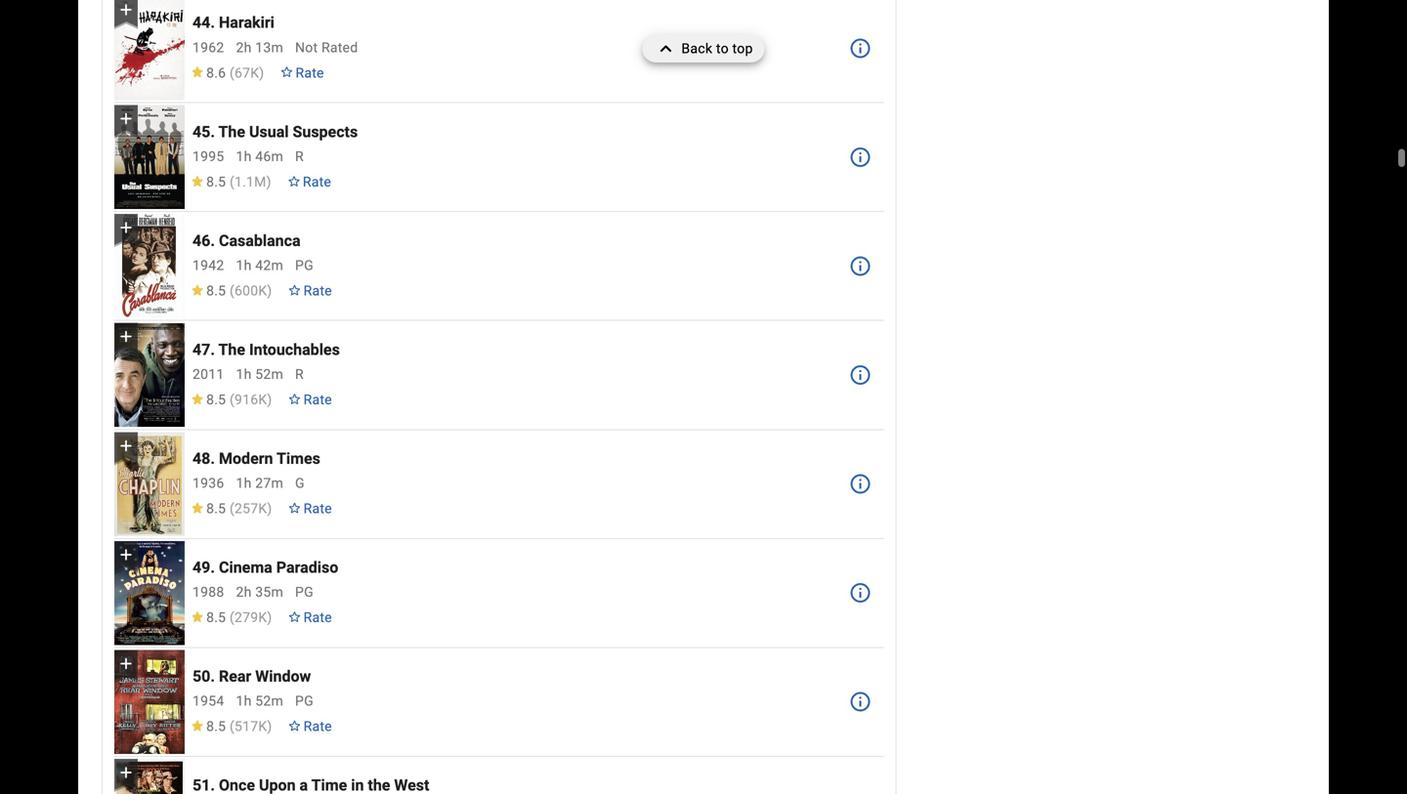 Task type: describe. For each thing, give the bounding box(es) containing it.
1936
[[193, 476, 224, 492]]

back to top
[[682, 41, 753, 57]]

rate button for 44. harakiri
[[272, 56, 332, 91]]

add image for 45. the usual suspects
[[116, 109, 136, 129]]

8.5 for 47.
[[206, 392, 226, 408]]

48. modern times link
[[193, 450, 320, 468]]

see more information about the usual suspects image
[[849, 146, 872, 169]]

g
[[295, 476, 305, 492]]

expand less image
[[654, 35, 682, 63]]

times
[[277, 450, 320, 468]]

star border inline image for intouchables
[[288, 394, 302, 405]]

46.
[[193, 231, 215, 250]]

44. harakiri link
[[193, 13, 275, 32]]

intouchables
[[249, 341, 340, 359]]

rate for 50. rear window
[[304, 719, 332, 735]]

1.1m
[[235, 174, 266, 190]]

harakiri
[[219, 13, 275, 32]]

50. rear window
[[193, 668, 311, 686]]

rate button for 49. cinema paradiso
[[280, 601, 340, 636]]

star border inline image for harakiri
[[280, 67, 294, 78]]

rate button for 46. casablanca
[[280, 274, 340, 309]]

) for 47.
[[267, 392, 272, 408]]

( for 49.
[[230, 610, 235, 626]]

47. the intouchables link
[[193, 341, 340, 359]]

8.6 ( 67k )
[[206, 65, 264, 81]]

see more information about cinema paradiso image
[[849, 582, 872, 605]]

see more information about the intouchables image
[[849, 364, 872, 387]]

star border inline image for modern
[[288, 503, 302, 514]]

r for usual
[[295, 149, 304, 165]]

add image for 48.
[[116, 436, 136, 456]]

( for 47.
[[230, 392, 235, 408]]

pg for 49. cinema paradiso
[[295, 585, 314, 601]]

suspects
[[293, 122, 358, 141]]

) for 49.
[[267, 610, 272, 626]]

pg for 46. casablanca
[[295, 258, 314, 274]]

modern times (1936) image
[[114, 432, 185, 536]]

67k
[[235, 65, 259, 81]]

44.
[[193, 13, 215, 32]]

rate button for 48. modern times
[[280, 492, 340, 527]]

the for 45.
[[218, 122, 245, 141]]

49.
[[193, 559, 215, 577]]

50.
[[193, 668, 215, 686]]

8.5 ( 517k )
[[206, 719, 272, 735]]

pg for 50. rear window
[[295, 694, 314, 710]]

) for 48.
[[267, 501, 272, 517]]

45.
[[193, 122, 215, 141]]

279k
[[235, 610, 267, 626]]

) for 46.
[[267, 283, 272, 299]]

r for intouchables
[[295, 367, 304, 383]]

group for 49. cinema paradiso
[[114, 541, 185, 645]]

48.
[[193, 450, 215, 468]]

600k
[[235, 283, 267, 299]]

8.5 ( 916k )
[[206, 392, 272, 408]]

rate for 46. casablanca
[[304, 283, 332, 299]]

1995
[[193, 149, 224, 165]]

kevin spacey, stephen baldwin, gabriel byrne, benicio del toro, and kevin pollak in the usual suspects (1995) image
[[114, 105, 185, 209]]

1h for 48.
[[236, 476, 252, 492]]

star border inline image for cinema
[[288, 612, 302, 623]]

52m for window
[[255, 694, 283, 710]]

( for 44.
[[230, 65, 235, 81]]

see more information about rear window image
[[849, 691, 872, 714]]

47. the intouchables
[[193, 341, 340, 359]]

1h 52m for window
[[236, 694, 283, 710]]

8.5 for 49.
[[206, 610, 226, 626]]

rate for 47. the intouchables
[[304, 392, 332, 408]]

6 add image from the top
[[116, 763, 136, 783]]

imdb rating: 8.5 element for 48.
[[191, 501, 272, 517]]

star inline image for 49.
[[191, 612, 204, 623]]

8.6
[[206, 65, 226, 81]]

rate button for 45. the usual suspects
[[279, 165, 339, 200]]

star inline image for 46.
[[191, 285, 204, 296]]

48. modern times
[[193, 450, 320, 468]]

rate button for 50. rear window
[[280, 710, 340, 745]]

rate button for 47. the intouchables
[[280, 383, 340, 418]]

) for 45.
[[266, 174, 271, 190]]

star inline image for 45.
[[191, 176, 204, 187]]

49. cinema paradiso link
[[193, 559, 338, 577]]

50. rear window link
[[193, 668, 311, 686]]

grace kelly, james stewart, and georgine darcy in rear window (1954) image
[[114, 650, 185, 754]]

not
[[295, 40, 318, 56]]

46m
[[255, 149, 283, 165]]

1h 52m for intouchables
[[236, 367, 283, 383]]

see more information about casablanca image
[[849, 255, 872, 278]]

2h 35m
[[236, 585, 283, 601]]

1954
[[193, 694, 224, 710]]

1h for 45.
[[236, 149, 252, 165]]

once upon a time in the west (1968) image
[[114, 759, 185, 795]]

44. harakiri
[[193, 13, 275, 32]]

27m
[[255, 476, 283, 492]]



Task type: vqa. For each thing, say whether or not it's contained in the screenshot.
42m
yes



Task type: locate. For each thing, give the bounding box(es) containing it.
52m down 47. the intouchables link
[[255, 367, 283, 383]]

see more information about modern times image
[[849, 473, 872, 496]]

8.5 ( 600k )
[[206, 283, 272, 299]]

star border inline image right 517k
[[288, 721, 302, 732]]

see more information about harakiri image
[[849, 36, 872, 60]]

group for 50. rear window
[[114, 650, 185, 754]]

( for 50.
[[230, 719, 235, 735]]

4 group from the top
[[114, 323, 185, 427]]

2 1h 52m from the top
[[236, 694, 283, 710]]

8.5 down 1942
[[206, 283, 226, 299]]

add image down the grace kelly, james stewart, and georgine darcy in rear window (1954) image
[[116, 763, 136, 783]]

1 vertical spatial 2h
[[236, 585, 252, 601]]

2011
[[193, 367, 224, 383]]

1h 52m down 50. rear window link
[[236, 694, 283, 710]]

add image
[[116, 0, 136, 20], [116, 109, 136, 129], [116, 327, 136, 347], [116, 545, 136, 565], [116, 654, 136, 674], [116, 763, 136, 783]]

group for 47. the intouchables
[[114, 323, 185, 427]]

rate down suspects
[[303, 174, 331, 190]]

group left 1942
[[114, 214, 185, 318]]

harakiri (1962) image
[[114, 0, 185, 100]]

1h down modern
[[236, 476, 252, 492]]

7 ( from the top
[[230, 719, 235, 735]]

1 8.5 from the top
[[206, 174, 226, 190]]

1 vertical spatial 1h 52m
[[236, 694, 283, 710]]

paradiso
[[276, 559, 338, 577]]

( for 45.
[[230, 174, 235, 190]]

2 vertical spatial star border inline image
[[288, 721, 302, 732]]

2 the from the top
[[218, 341, 245, 359]]

8.5 down '1988'
[[206, 610, 226, 626]]

1h 42m
[[236, 258, 283, 274]]

35m
[[255, 585, 283, 601]]

star inline image down 2011
[[191, 394, 204, 405]]

rate for 49. cinema paradiso
[[304, 610, 332, 626]]

the for 47.
[[218, 341, 245, 359]]

6 8.5 from the top
[[206, 719, 226, 735]]

1 star inline image from the top
[[191, 67, 204, 78]]

8.5 ( 257k )
[[206, 501, 272, 517]]

8.5 down 1995
[[206, 174, 226, 190]]

imdb rating: 8.5 element for 49.
[[191, 610, 272, 626]]

imdb rating: 8.5 element down 1995
[[191, 174, 271, 190]]

) down 46m
[[266, 174, 271, 190]]

7 group from the top
[[114, 650, 185, 754]]

2 pg from the top
[[295, 585, 314, 601]]

2 add image from the top
[[116, 109, 136, 129]]

star border inline image down g
[[288, 503, 302, 514]]

8.5 ( 1.1m )
[[206, 174, 271, 190]]

to
[[716, 41, 729, 57]]

1h for 50.
[[236, 694, 252, 710]]

) down "27m"
[[267, 501, 272, 517]]

1h 52m down 47. the intouchables link
[[236, 367, 283, 383]]

) down 47. the intouchables link
[[267, 392, 272, 408]]

5 group from the top
[[114, 432, 185, 536]]

rate down not
[[296, 65, 324, 81]]

add image for 44. harakiri
[[116, 0, 136, 20]]

1h for 47.
[[236, 367, 252, 383]]

5 ( from the top
[[230, 501, 235, 517]]

1 1h 52m from the top
[[236, 367, 283, 383]]

257k
[[235, 501, 267, 517]]

( for 48.
[[230, 501, 235, 517]]

2 imdb rating: 8.5 element from the top
[[191, 283, 272, 299]]

window
[[255, 668, 311, 686]]

imdb rating: 8.5 element for 47.
[[191, 392, 272, 408]]

group left '1988'
[[114, 541, 185, 645]]

8.5 for 46.
[[206, 283, 226, 299]]

8.5 for 45.
[[206, 174, 226, 190]]

3 8.5 from the top
[[206, 392, 226, 408]]

star inline image for 44.
[[191, 67, 204, 78]]

rate for 44. harakiri
[[296, 65, 324, 81]]

4 imdb rating: 8.5 element from the top
[[191, 501, 272, 517]]

8 group from the top
[[114, 759, 185, 795]]

8.5 for 48.
[[206, 501, 226, 517]]

cinema
[[219, 559, 272, 577]]

star inline image for 48.
[[191, 503, 204, 514]]

2 add image from the top
[[116, 436, 136, 456]]

group left the 1936 at bottom left
[[114, 432, 185, 536]]

ingrid bergman, humphrey bogart, peter lorre, claude rains, sydney greenstreet, paul henreid, and conrad veidt in casablanca (1942) image
[[114, 214, 185, 318]]

1h down "46. casablanca" link
[[236, 258, 252, 274]]

0 vertical spatial add image
[[116, 218, 136, 238]]

group left "1962"
[[114, 0, 185, 100]]

1 pg from the top
[[295, 258, 314, 274]]

1 vertical spatial 52m
[[255, 694, 283, 710]]

star inline image down the 1936 at bottom left
[[191, 503, 204, 514]]

rate down paradiso on the left
[[304, 610, 332, 626]]

group down the grace kelly, james stewart, and georgine darcy in rear window (1954) image
[[114, 759, 185, 795]]

(
[[230, 65, 235, 81], [230, 174, 235, 190], [230, 283, 235, 299], [230, 392, 235, 408], [230, 501, 235, 517], [230, 610, 235, 626], [230, 719, 235, 735]]

star border inline image for window
[[288, 721, 302, 732]]

star border inline image for casablanca
[[288, 285, 302, 296]]

1h 46m
[[236, 149, 283, 165]]

star inline image left 8.6 in the top of the page
[[191, 67, 204, 78]]

imdb rating: 8.5 element for 46.
[[191, 283, 272, 299]]

2 1h from the top
[[236, 258, 252, 274]]

star inline image
[[191, 285, 204, 296], [191, 394, 204, 405], [191, 503, 204, 514]]

1988
[[193, 585, 224, 601]]

r
[[295, 149, 304, 165], [295, 367, 304, 383]]

2 r from the top
[[295, 367, 304, 383]]

imdb rating: 8.5 element down the 1936 at bottom left
[[191, 501, 272, 517]]

add image down cinema paradiso (1988) image
[[116, 654, 136, 674]]

) for 50.
[[267, 719, 272, 735]]

) down "2h 13m"
[[259, 65, 264, 81]]

1h up 8.5 ( 517k )
[[236, 694, 252, 710]]

5 imdb rating: 8.5 element from the top
[[191, 610, 272, 626]]

1h up 8.5 ( 916k )
[[236, 367, 252, 383]]

1 52m from the top
[[255, 367, 283, 383]]

group for 46. casablanca
[[114, 214, 185, 318]]

) down 35m
[[267, 610, 272, 626]]

add image down 'françois cluzet and omar sy in the intouchables (2011)' image
[[116, 436, 136, 456]]

group for 44. harakiri
[[114, 0, 185, 100]]

star border inline image for usual
[[287, 176, 301, 187]]

1 r from the top
[[295, 149, 304, 165]]

45. the usual suspects
[[193, 122, 358, 141]]

3 imdb rating: 8.5 element from the top
[[191, 392, 272, 408]]

group
[[114, 0, 185, 100], [114, 105, 185, 209], [114, 214, 185, 318], [114, 323, 185, 427], [114, 432, 185, 536], [114, 541, 185, 645], [114, 650, 185, 754], [114, 759, 185, 795]]

back
[[682, 41, 713, 57]]

not rated
[[295, 40, 358, 56]]

rate up intouchables
[[304, 283, 332, 299]]

4 star inline image from the top
[[191, 721, 204, 732]]

star inline image for 47.
[[191, 394, 204, 405]]

add image for 49. cinema paradiso
[[116, 545, 136, 565]]

6 group from the top
[[114, 541, 185, 645]]

modern
[[219, 450, 273, 468]]

45. the usual suspects link
[[193, 122, 358, 141]]

3 group from the top
[[114, 214, 185, 318]]

5 add image from the top
[[116, 654, 136, 674]]

1 vertical spatial the
[[218, 341, 245, 359]]

1 ( from the top
[[230, 65, 235, 81]]

imdb rating: 8.5 element for 50.
[[191, 719, 272, 735]]

rate down g
[[304, 501, 332, 517]]

star inline image inside imdb rating: 8.6 element
[[191, 67, 204, 78]]

1h
[[236, 149, 252, 165], [236, 258, 252, 274], [236, 367, 252, 383], [236, 476, 252, 492], [236, 694, 252, 710]]

r right 46m
[[295, 149, 304, 165]]

rated
[[322, 40, 358, 56]]

4 ( from the top
[[230, 392, 235, 408]]

add image down harakiri (1962) image
[[116, 109, 136, 129]]

5 1h from the top
[[236, 694, 252, 710]]

1942
[[193, 258, 224, 274]]

add image for 46.
[[116, 218, 136, 238]]

pg down paradiso on the left
[[295, 585, 314, 601]]

1 1h from the top
[[236, 149, 252, 165]]

916k
[[235, 392, 267, 408]]

0 vertical spatial r
[[295, 149, 304, 165]]

star border inline image
[[280, 67, 294, 78], [288, 285, 302, 296], [288, 503, 302, 514], [288, 612, 302, 623]]

4 add image from the top
[[116, 545, 136, 565]]

2h
[[236, 40, 252, 56], [236, 585, 252, 601]]

2h for harakiri
[[236, 40, 252, 56]]

2 star inline image from the top
[[191, 176, 204, 187]]

add image down kevin spacey, stephen baldwin, gabriel byrne, benicio del toro, and kevin pollak in the usual suspects (1995) image
[[116, 218, 136, 238]]

star border inline image right 600k
[[288, 285, 302, 296]]

3 star inline image from the top
[[191, 503, 204, 514]]

2 ( from the top
[[230, 174, 235, 190]]

4 8.5 from the top
[[206, 501, 226, 517]]

3 add image from the top
[[116, 327, 136, 347]]

) down the 42m
[[267, 283, 272, 299]]

rear
[[219, 668, 251, 686]]

1 vertical spatial star inline image
[[191, 394, 204, 405]]

1 2h from the top
[[236, 40, 252, 56]]

imdb rating: 8.6 element
[[191, 65, 264, 81]]

the right 47.
[[218, 341, 245, 359]]

star inline image for 50.
[[191, 721, 204, 732]]

imdb rating: 8.5 element for 45.
[[191, 174, 271, 190]]

group left 1995
[[114, 105, 185, 209]]

rate for 45. the usual suspects
[[303, 174, 331, 190]]

rate button
[[272, 56, 332, 91], [279, 165, 339, 200], [280, 274, 340, 309], [280, 383, 340, 418], [280, 492, 340, 527], [280, 601, 340, 636], [280, 710, 340, 745]]

8.5 for 50.
[[206, 719, 226, 735]]

1h for 46.
[[236, 258, 252, 274]]

0 vertical spatial 2h
[[236, 40, 252, 56]]

2 star inline image from the top
[[191, 394, 204, 405]]

add image left 44.
[[116, 0, 136, 20]]

5 8.5 from the top
[[206, 610, 226, 626]]

rate down intouchables
[[304, 392, 332, 408]]

group for 45. the usual suspects
[[114, 105, 185, 209]]

1h 27m
[[236, 476, 283, 492]]

cinema paradiso (1988) image
[[114, 541, 185, 645]]

)
[[259, 65, 264, 81], [266, 174, 271, 190], [267, 283, 272, 299], [267, 392, 272, 408], [267, 501, 272, 517], [267, 610, 272, 626], [267, 719, 272, 735]]

imdb rating: 8.5 element down '1988'
[[191, 610, 272, 626]]

casablanca
[[219, 231, 301, 250]]

0 vertical spatial pg
[[295, 258, 314, 274]]

add image down ingrid bergman, humphrey bogart, peter lorre, claude rains, sydney greenstreet, paul henreid, and conrad veidt in casablanca (1942) "image"
[[116, 327, 136, 347]]

8.5
[[206, 174, 226, 190], [206, 283, 226, 299], [206, 392, 226, 408], [206, 501, 226, 517], [206, 610, 226, 626], [206, 719, 226, 735]]

3 star inline image from the top
[[191, 612, 204, 623]]

r down intouchables
[[295, 367, 304, 383]]

1 group from the top
[[114, 0, 185, 100]]

1 add image from the top
[[116, 0, 136, 20]]

2h for cinema
[[236, 585, 252, 601]]

8.5 down 2011
[[206, 392, 226, 408]]

3 ( from the top
[[230, 283, 235, 299]]

2h down cinema
[[236, 585, 252, 601]]

star inline image down "1954"
[[191, 721, 204, 732]]

1 vertical spatial star border inline image
[[288, 394, 302, 405]]

imdb rating: 8.5 element down "1954"
[[191, 719, 272, 735]]

group left 2011
[[114, 323, 185, 427]]

star border inline image
[[287, 176, 301, 187], [288, 394, 302, 405], [288, 721, 302, 732]]

1 vertical spatial r
[[295, 367, 304, 383]]

the right 45. in the left top of the page
[[218, 122, 245, 141]]

0 vertical spatial 1h 52m
[[236, 367, 283, 383]]

1 vertical spatial add image
[[116, 436, 136, 456]]

2h down harakiri
[[236, 40, 252, 56]]

6 imdb rating: 8.5 element from the top
[[191, 719, 272, 735]]

46. casablanca link
[[193, 231, 301, 250]]

star inline image down '1988'
[[191, 612, 204, 623]]

2h 13m
[[236, 40, 283, 56]]

2 vertical spatial star inline image
[[191, 503, 204, 514]]

pg
[[295, 258, 314, 274], [295, 585, 314, 601], [295, 694, 314, 710]]

1 vertical spatial pg
[[295, 585, 314, 601]]

2 8.5 from the top
[[206, 283, 226, 299]]

star inline image down 1942
[[191, 285, 204, 296]]

star border inline image right 279k
[[288, 612, 302, 623]]

52m
[[255, 367, 283, 383], [255, 694, 283, 710]]

( for 46.
[[230, 283, 235, 299]]

1 add image from the top
[[116, 218, 136, 238]]

1h 52m
[[236, 367, 283, 383], [236, 694, 283, 710]]

42m
[[255, 258, 283, 274]]

1h left 46m
[[236, 149, 252, 165]]

add image for 50. rear window
[[116, 654, 136, 674]]

imdb rating: 8.5 element down 1942
[[191, 283, 272, 299]]

8.5 down the 1936 at bottom left
[[206, 501, 226, 517]]

rate
[[296, 65, 324, 81], [303, 174, 331, 190], [304, 283, 332, 299], [304, 392, 332, 408], [304, 501, 332, 517], [304, 610, 332, 626], [304, 719, 332, 735]]

1 the from the top
[[218, 122, 245, 141]]

0 vertical spatial star border inline image
[[287, 176, 301, 187]]

46. casablanca
[[193, 231, 301, 250]]

imdb rating: 8.5 element
[[191, 174, 271, 190], [191, 283, 272, 299], [191, 392, 272, 408], [191, 501, 272, 517], [191, 610, 272, 626], [191, 719, 272, 735]]

3 pg from the top
[[295, 694, 314, 710]]

0 vertical spatial the
[[218, 122, 245, 141]]

52m down window
[[255, 694, 283, 710]]

2 group from the top
[[114, 105, 185, 209]]

52m for intouchables
[[255, 367, 283, 383]]

8.5 down "1954"
[[206, 719, 226, 735]]

) down window
[[267, 719, 272, 735]]

rate down window
[[304, 719, 332, 735]]

8.5 ( 279k )
[[206, 610, 272, 626]]

2 2h from the top
[[236, 585, 252, 601]]

star inline image
[[191, 67, 204, 78], [191, 176, 204, 187], [191, 612, 204, 623], [191, 721, 204, 732]]

4 1h from the top
[[236, 476, 252, 492]]

47.
[[193, 341, 215, 359]]

pg down window
[[295, 694, 314, 710]]

rate for 48. modern times
[[304, 501, 332, 517]]

star border inline image right 1.1m
[[287, 176, 301, 187]]

6 ( from the top
[[230, 610, 235, 626]]

2 vertical spatial pg
[[295, 694, 314, 710]]

star inline image down 1995
[[191, 176, 204, 187]]

517k
[[235, 719, 267, 735]]

1 star inline image from the top
[[191, 285, 204, 296]]

group left "1954"
[[114, 650, 185, 754]]

back to top button
[[643, 35, 765, 63]]

star border inline image down 13m
[[280, 67, 294, 78]]

top
[[733, 41, 753, 57]]

1962
[[193, 40, 224, 56]]

3 1h from the top
[[236, 367, 252, 383]]

the
[[218, 122, 245, 141], [218, 341, 245, 359]]

0 vertical spatial 52m
[[255, 367, 283, 383]]

françois cluzet and omar sy in the intouchables (2011) image
[[114, 323, 185, 427]]

49. cinema paradiso
[[193, 559, 338, 577]]

1 imdb rating: 8.5 element from the top
[[191, 174, 271, 190]]

2 52m from the top
[[255, 694, 283, 710]]

0 vertical spatial star inline image
[[191, 285, 204, 296]]

imdb rating: 8.5 element down 2011
[[191, 392, 272, 408]]

pg right the 42m
[[295, 258, 314, 274]]

) for 44.
[[259, 65, 264, 81]]

star border inline image right 916k
[[288, 394, 302, 405]]

add image for 47. the intouchables
[[116, 327, 136, 347]]

group for 48. modern times
[[114, 432, 185, 536]]

usual
[[249, 122, 289, 141]]

add image down modern times (1936) 'image'
[[116, 545, 136, 565]]

add image
[[116, 218, 136, 238], [116, 436, 136, 456]]

13m
[[255, 40, 283, 56]]



